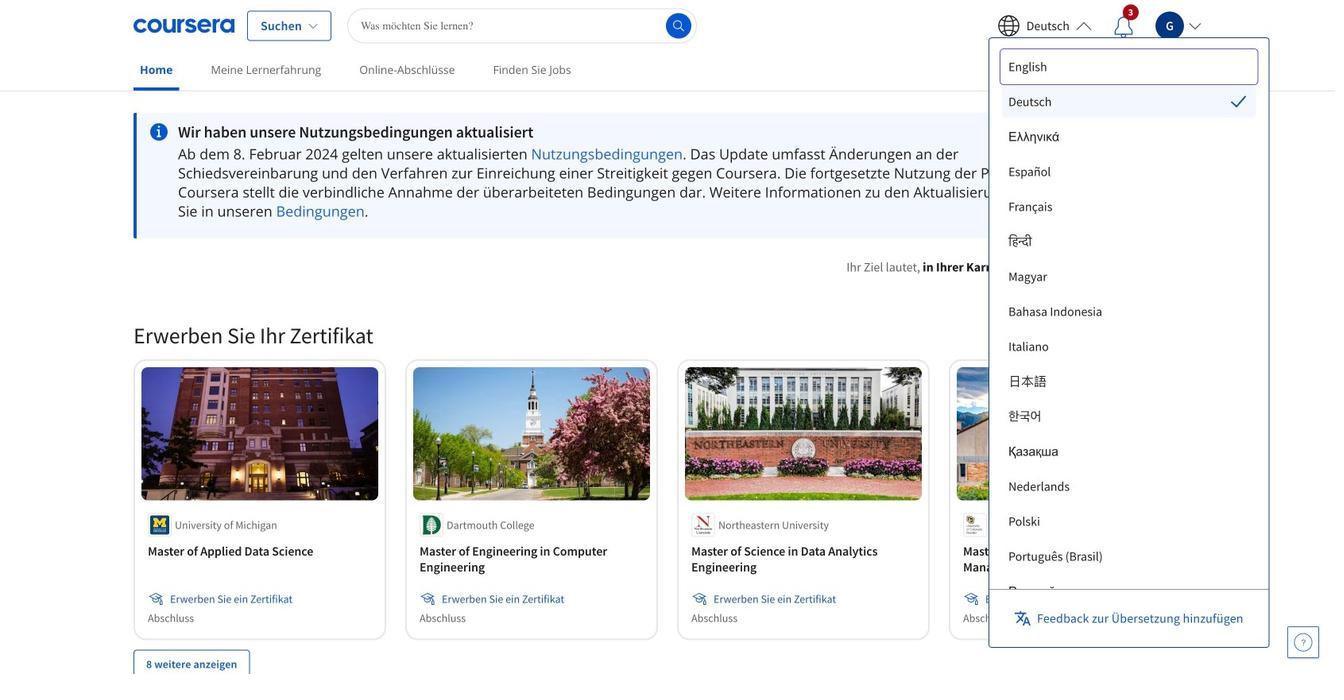 Task type: locate. For each thing, give the bounding box(es) containing it.
main content
[[0, 93, 1336, 674]]

radio item
[[1003, 86, 1257, 118]]

None search field
[[347, 8, 697, 43]]

menu
[[1003, 51, 1257, 674]]



Task type: vqa. For each thing, say whether or not it's contained in the screenshot.
Coursera IMAGE
yes



Task type: describe. For each thing, give the bounding box(es) containing it.
informationen: wir haben unsere nutzungsbedingungen aktualisiert element
[[178, 122, 1076, 142]]

hilfe center image
[[1294, 633, 1314, 652]]

sammlung erwerben sie ihr zertifikat element
[[124, 296, 1212, 674]]

coursera image
[[134, 13, 235, 39]]



